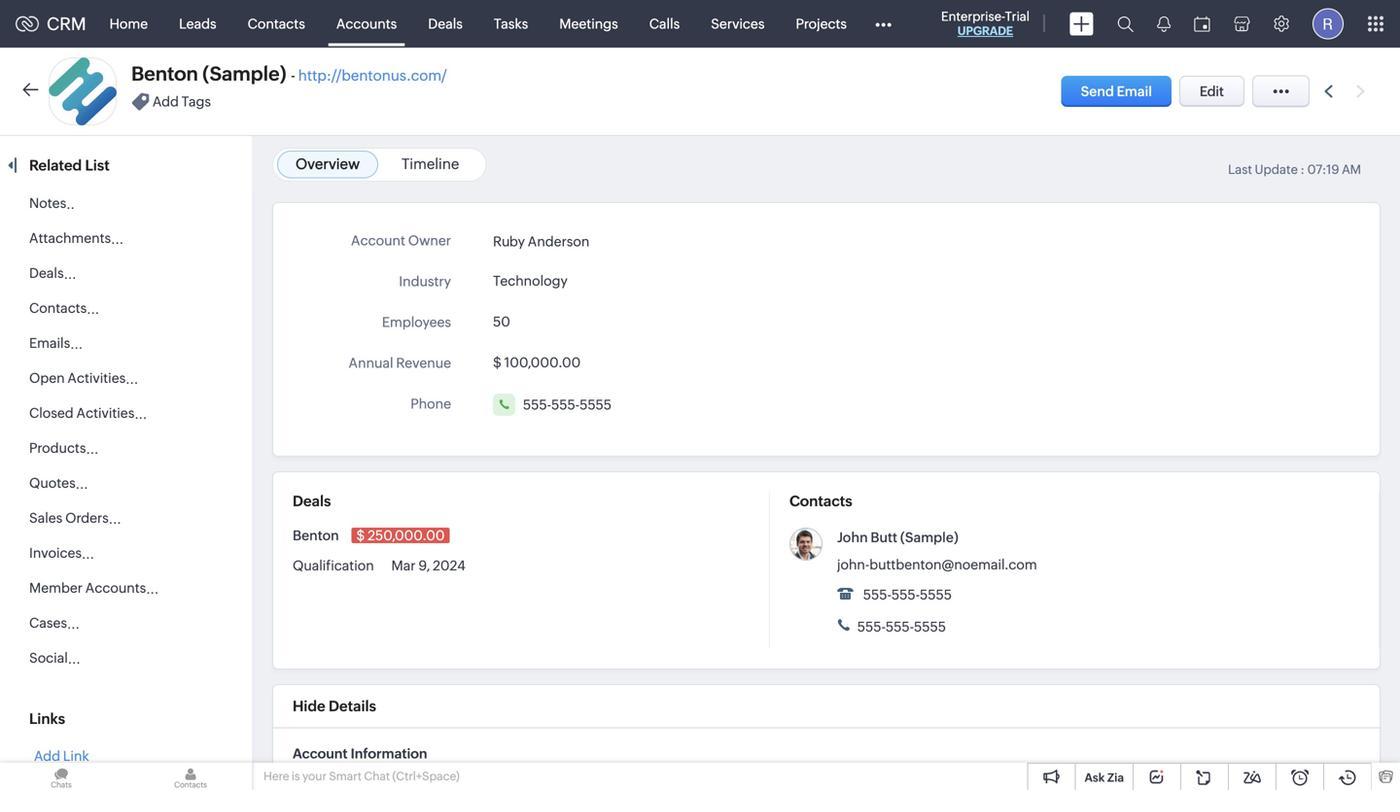 Task type: describe. For each thing, give the bounding box(es) containing it.
closed
[[29, 405, 74, 421]]

is
[[292, 770, 300, 783]]

projects link
[[780, 0, 863, 47]]

home
[[109, 16, 148, 32]]

account owner
[[351, 233, 451, 248]]

closed activities link
[[29, 405, 135, 421]]

here is your smart chat (ctrl+space)
[[264, 770, 460, 783]]

closed activities ...
[[29, 405, 147, 422]]

member accounts link
[[29, 581, 146, 596]]

signals image
[[1157, 16, 1171, 32]]

benton link
[[293, 528, 342, 544]]

edit button
[[1179, 76, 1245, 107]]

john
[[837, 530, 868, 546]]

account information
[[293, 746, 427, 762]]

projects
[[796, 16, 847, 32]]

link
[[63, 749, 89, 764]]

$ 250,000.00
[[356, 528, 445, 544]]

$ for $  100,000.00
[[493, 355, 502, 370]]

Other Modules field
[[863, 8, 904, 39]]

hide details link
[[293, 698, 376, 715]]

... inside closed activities ...
[[135, 407, 147, 422]]

annual
[[349, 355, 393, 371]]

... inside open activities ...
[[126, 372, 138, 387]]

2 horizontal spatial contacts
[[790, 493, 853, 510]]

timeline link
[[402, 156, 459, 173]]

... for social
[[68, 652, 80, 667]]

sales orders ...
[[29, 511, 121, 527]]

benton (sample) - http://bentonus.com/
[[131, 63, 447, 85]]

details
[[329, 698, 376, 715]]

2024
[[433, 558, 466, 574]]

services
[[711, 16, 765, 32]]

buttbenton@noemail.com
[[870, 557, 1037, 573]]

overview
[[296, 156, 360, 173]]

products link
[[29, 440, 86, 456]]

$  100,000.00
[[493, 355, 581, 370]]

-
[[291, 67, 295, 84]]

technology
[[493, 273, 568, 289]]

your
[[302, 770, 327, 783]]

john butt (sample)
[[837, 530, 959, 546]]

emails link
[[29, 335, 70, 351]]

send email
[[1081, 84, 1152, 99]]

employees
[[382, 315, 451, 330]]

... for emails
[[70, 337, 83, 352]]

2 vertical spatial 5555
[[914, 619, 946, 635]]

open
[[29, 370, 65, 386]]

$ for $ 250,000.00
[[356, 528, 365, 544]]

logo image
[[16, 16, 39, 32]]

meetings link
[[544, 0, 634, 47]]

information
[[351, 746, 427, 762]]

links
[[29, 711, 65, 728]]

send email button
[[1061, 76, 1172, 107]]

sales orders link
[[29, 511, 109, 526]]

benton for benton (sample) - http://bentonus.com/
[[131, 63, 198, 85]]

products ...
[[29, 440, 99, 457]]

benton for benton
[[293, 528, 342, 544]]

tags
[[181, 94, 211, 109]]

open activities ...
[[29, 370, 138, 387]]

related list
[[29, 157, 113, 174]]

john-buttbenton@noemail.com link
[[837, 557, 1037, 573]]

qualification
[[293, 558, 377, 574]]

social ...
[[29, 651, 80, 667]]

emails ...
[[29, 335, 83, 352]]

social link
[[29, 651, 68, 666]]

http://bentonus.com/
[[298, 67, 447, 84]]

orders
[[65, 511, 109, 526]]

create menu image
[[1070, 12, 1094, 35]]

overview link
[[296, 156, 360, 173]]

250,000.00
[[368, 528, 445, 544]]

cases
[[29, 616, 67, 631]]

related
[[29, 157, 82, 174]]

cases link
[[29, 616, 67, 631]]

1 horizontal spatial contacts
[[248, 16, 305, 32]]

0 vertical spatial contacts link
[[232, 0, 321, 47]]

quotes ...
[[29, 476, 88, 492]]

deals inside deals ...
[[29, 265, 64, 281]]

edit
[[1200, 84, 1224, 99]]

calendar image
[[1194, 16, 1211, 32]]

ask zia
[[1085, 772, 1124, 785]]

... for attachments
[[111, 232, 124, 247]]

1 horizontal spatial accounts
[[336, 16, 397, 32]]

quotes
[[29, 476, 76, 491]]

accounts inside member accounts ...
[[85, 581, 146, 596]]

email
[[1117, 84, 1152, 99]]

create menu element
[[1058, 0, 1106, 47]]

sales
[[29, 511, 63, 526]]

last update : 07:19 am
[[1228, 162, 1361, 177]]

0 vertical spatial (sample)
[[202, 63, 287, 85]]

tasks
[[494, 16, 528, 32]]

services link
[[695, 0, 780, 47]]



Task type: locate. For each thing, give the bounding box(es) containing it.
social
[[29, 651, 68, 666]]

previous record image
[[1324, 85, 1333, 98]]

1 vertical spatial 555-555-5555
[[861, 587, 952, 603]]

(sample)
[[202, 63, 287, 85], [900, 530, 959, 546]]

activities up closed activities ...
[[67, 370, 126, 386]]

butt
[[871, 530, 898, 546]]

1 horizontal spatial $
[[493, 355, 502, 370]]

... inside invoices ...
[[82, 547, 94, 562]]

mar
[[391, 558, 416, 574]]

cases ...
[[29, 616, 80, 632]]

$ up qualification
[[356, 528, 365, 544]]

1 vertical spatial deals link
[[29, 265, 64, 281]]

hide details
[[293, 698, 376, 715]]

add left the tags
[[153, 94, 179, 109]]

contacts
[[248, 16, 305, 32], [29, 300, 87, 316], [790, 493, 853, 510]]

accounts
[[336, 16, 397, 32], [85, 581, 146, 596]]

mar 9, 2024
[[391, 558, 466, 574]]

2 horizontal spatial deals
[[428, 16, 463, 32]]

1 horizontal spatial add
[[153, 94, 179, 109]]

07:19
[[1307, 162, 1340, 177]]

... inside deals ...
[[64, 267, 76, 282]]

... for contacts
[[87, 302, 99, 317]]

invoices
[[29, 546, 82, 561]]

contacts inside contacts ...
[[29, 300, 87, 316]]

deals up contacts ...
[[29, 265, 64, 281]]

profile element
[[1301, 0, 1356, 47]]

0 vertical spatial deals
[[428, 16, 463, 32]]

1 horizontal spatial account
[[351, 233, 405, 248]]

calls link
[[634, 0, 695, 47]]

$
[[493, 355, 502, 370], [356, 528, 365, 544]]

invoices ...
[[29, 546, 94, 562]]

deals
[[428, 16, 463, 32], [29, 265, 64, 281], [293, 493, 331, 510]]

... inside contacts ...
[[87, 302, 99, 317]]

annual revenue
[[349, 355, 451, 371]]

(sample) up the john-buttbenton@noemail.com link
[[900, 530, 959, 546]]

2 vertical spatial deals
[[293, 493, 331, 510]]

ruby anderson
[[493, 234, 590, 249]]

0 horizontal spatial account
[[293, 746, 348, 762]]

0 vertical spatial deals link
[[413, 0, 478, 47]]

... inside products ...
[[86, 442, 99, 457]]

add for benton (sample)
[[153, 94, 179, 109]]

list
[[85, 157, 110, 174]]

...
[[111, 232, 124, 247], [64, 267, 76, 282], [87, 302, 99, 317], [70, 337, 83, 352], [126, 372, 138, 387], [135, 407, 147, 422], [86, 442, 99, 457], [76, 477, 88, 492], [109, 512, 121, 527], [82, 547, 94, 562], [146, 582, 159, 597], [67, 617, 80, 632], [68, 652, 80, 667]]

tasks link
[[478, 0, 544, 47]]

0 horizontal spatial deals link
[[29, 265, 64, 281]]

anderson
[[528, 234, 590, 249]]

contacts up benton (sample) - http://bentonus.com/
[[248, 16, 305, 32]]

am
[[1342, 162, 1361, 177]]

0 vertical spatial contacts
[[248, 16, 305, 32]]

john-buttbenton@noemail.com
[[837, 557, 1037, 573]]

1 horizontal spatial (sample)
[[900, 530, 959, 546]]

smart
[[329, 770, 362, 783]]

deals up benton link
[[293, 493, 331, 510]]

search image
[[1117, 16, 1134, 32]]

... inside social ...
[[68, 652, 80, 667]]

1 vertical spatial add
[[34, 749, 60, 764]]

meetings
[[559, 16, 618, 32]]

1 vertical spatial account
[[293, 746, 348, 762]]

(sample) left the -
[[202, 63, 287, 85]]

contacts link up benton (sample) - http://bentonus.com/
[[232, 0, 321, 47]]

1 horizontal spatial contacts link
[[232, 0, 321, 47]]

hide
[[293, 698, 325, 715]]

... for cases
[[67, 617, 80, 632]]

enterprise-
[[941, 9, 1005, 24]]

accounts up http://bentonus.com/
[[336, 16, 397, 32]]

:
[[1301, 162, 1305, 177]]

next record image
[[1356, 85, 1369, 98]]

... for products
[[86, 442, 99, 457]]

2 vertical spatial contacts
[[790, 493, 853, 510]]

chats image
[[0, 763, 123, 791]]

activities for closed activities
[[76, 405, 135, 421]]

account for account information
[[293, 746, 348, 762]]

add for related list
[[34, 749, 60, 764]]

crm link
[[16, 14, 86, 34]]

1 vertical spatial $
[[356, 528, 365, 544]]

benton up add tags
[[131, 63, 198, 85]]

0 vertical spatial 5555
[[580, 397, 612, 413]]

crm
[[47, 14, 86, 34]]

ruby
[[493, 234, 525, 249]]

send
[[1081, 84, 1114, 99]]

0 horizontal spatial (sample)
[[202, 63, 287, 85]]

http://bentonus.com/ link
[[298, 67, 447, 84]]

0 vertical spatial benton
[[131, 63, 198, 85]]

contacts image
[[129, 763, 252, 791]]

attachments link
[[29, 230, 111, 246]]

emails
[[29, 335, 70, 351]]

invoices link
[[29, 546, 82, 561]]

555-555-5555 down the john-buttbenton@noemail.com link
[[855, 619, 946, 635]]

account
[[351, 233, 405, 248], [293, 746, 348, 762]]

5555
[[580, 397, 612, 413], [920, 587, 952, 603], [914, 619, 946, 635]]

john-
[[837, 557, 870, 573]]

products
[[29, 440, 86, 456]]

50
[[493, 314, 510, 330]]

ask
[[1085, 772, 1105, 785]]

trial
[[1005, 9, 1030, 24]]

0 horizontal spatial accounts
[[85, 581, 146, 596]]

0 horizontal spatial add
[[34, 749, 60, 764]]

revenue
[[396, 355, 451, 371]]

open activities link
[[29, 370, 126, 386]]

attachments ...
[[29, 230, 124, 247]]

$ down 50
[[493, 355, 502, 370]]

notes
[[29, 195, 66, 211]]

deals link
[[413, 0, 478, 47], [29, 265, 64, 281]]

555-555-5555 down the 100,000.00
[[523, 397, 612, 413]]

contacts down deals ... on the left top of the page
[[29, 300, 87, 316]]

... inside member accounts ...
[[146, 582, 159, 597]]

1 vertical spatial activities
[[76, 405, 135, 421]]

add
[[153, 94, 179, 109], [34, 749, 60, 764]]

john butt (sample) link
[[837, 530, 959, 546]]

0 horizontal spatial benton
[[131, 63, 198, 85]]

accounts link
[[321, 0, 413, 47]]

notes ..
[[29, 195, 75, 212]]

activities down open activities ...
[[76, 405, 135, 421]]

account up the your
[[293, 746, 348, 762]]

owner
[[408, 233, 451, 248]]

1 vertical spatial benton
[[293, 528, 342, 544]]

... for quotes
[[76, 477, 88, 492]]

deals ...
[[29, 265, 76, 282]]

signals element
[[1145, 0, 1182, 48]]

0 horizontal spatial contacts link
[[29, 300, 87, 316]]

member accounts ...
[[29, 581, 159, 597]]

100,000.00
[[504, 355, 581, 370]]

9,
[[418, 558, 430, 574]]

activities inside open activities ...
[[67, 370, 126, 386]]

quotes link
[[29, 476, 76, 491]]

profile image
[[1313, 8, 1344, 39]]

1 horizontal spatial deals link
[[413, 0, 478, 47]]

0 horizontal spatial deals
[[29, 265, 64, 281]]

... inside emails ...
[[70, 337, 83, 352]]

contacts link
[[232, 0, 321, 47], [29, 300, 87, 316]]

1 horizontal spatial benton
[[293, 528, 342, 544]]

add left link
[[34, 749, 60, 764]]

0 vertical spatial $
[[493, 355, 502, 370]]

0 horizontal spatial contacts
[[29, 300, 87, 316]]

industry
[[399, 274, 451, 289]]

leads
[[179, 16, 216, 32]]

last
[[1228, 162, 1252, 177]]

1 vertical spatial accounts
[[85, 581, 146, 596]]

leads link
[[163, 0, 232, 47]]

0 horizontal spatial $
[[356, 528, 365, 544]]

deals link up contacts ...
[[29, 265, 64, 281]]

1 vertical spatial deals
[[29, 265, 64, 281]]

search element
[[1106, 0, 1145, 48]]

1 vertical spatial contacts
[[29, 300, 87, 316]]

add tags
[[153, 94, 211, 109]]

contacts up john
[[790, 493, 853, 510]]

0 vertical spatial add
[[153, 94, 179, 109]]

contacts link down deals ... on the left top of the page
[[29, 300, 87, 316]]

add link
[[34, 749, 89, 764]]

deals left tasks link
[[428, 16, 463, 32]]

1 vertical spatial contacts link
[[29, 300, 87, 316]]

... inside cases ...
[[67, 617, 80, 632]]

555-
[[523, 397, 551, 413], [551, 397, 580, 413], [863, 587, 892, 603], [892, 587, 920, 603], [857, 619, 886, 635], [886, 619, 914, 635]]

deals link left tasks
[[413, 0, 478, 47]]

zia
[[1107, 772, 1124, 785]]

0 vertical spatial activities
[[67, 370, 126, 386]]

activities for open activities
[[67, 370, 126, 386]]

accounts right member
[[85, 581, 146, 596]]

1 vertical spatial (sample)
[[900, 530, 959, 546]]

home link
[[94, 0, 163, 47]]

member
[[29, 581, 83, 596]]

here
[[264, 770, 289, 783]]

activities inside closed activities ...
[[76, 405, 135, 421]]

... for invoices
[[82, 547, 94, 562]]

... for deals
[[64, 267, 76, 282]]

555-555-5555
[[523, 397, 612, 413], [861, 587, 952, 603], [855, 619, 946, 635]]

account left the owner
[[351, 233, 405, 248]]

attachments
[[29, 230, 111, 246]]

... inside the "sales orders ..."
[[109, 512, 121, 527]]

2 vertical spatial 555-555-5555
[[855, 619, 946, 635]]

0 vertical spatial account
[[351, 233, 405, 248]]

0 vertical spatial 555-555-5555
[[523, 397, 612, 413]]

0 vertical spatial accounts
[[336, 16, 397, 32]]

upgrade
[[958, 24, 1013, 37]]

1 horizontal spatial deals
[[293, 493, 331, 510]]

chat
[[364, 770, 390, 783]]

phone
[[411, 396, 451, 412]]

account for account owner
[[351, 233, 405, 248]]

benton up qualification
[[293, 528, 342, 544]]

... inside attachments ...
[[111, 232, 124, 247]]

1 vertical spatial 5555
[[920, 587, 952, 603]]

... inside quotes ...
[[76, 477, 88, 492]]

notes link
[[29, 195, 66, 211]]

555-555-5555 down john-buttbenton@noemail.com
[[861, 587, 952, 603]]

update
[[1255, 162, 1298, 177]]



Task type: vqa. For each thing, say whether or not it's contained in the screenshot.


